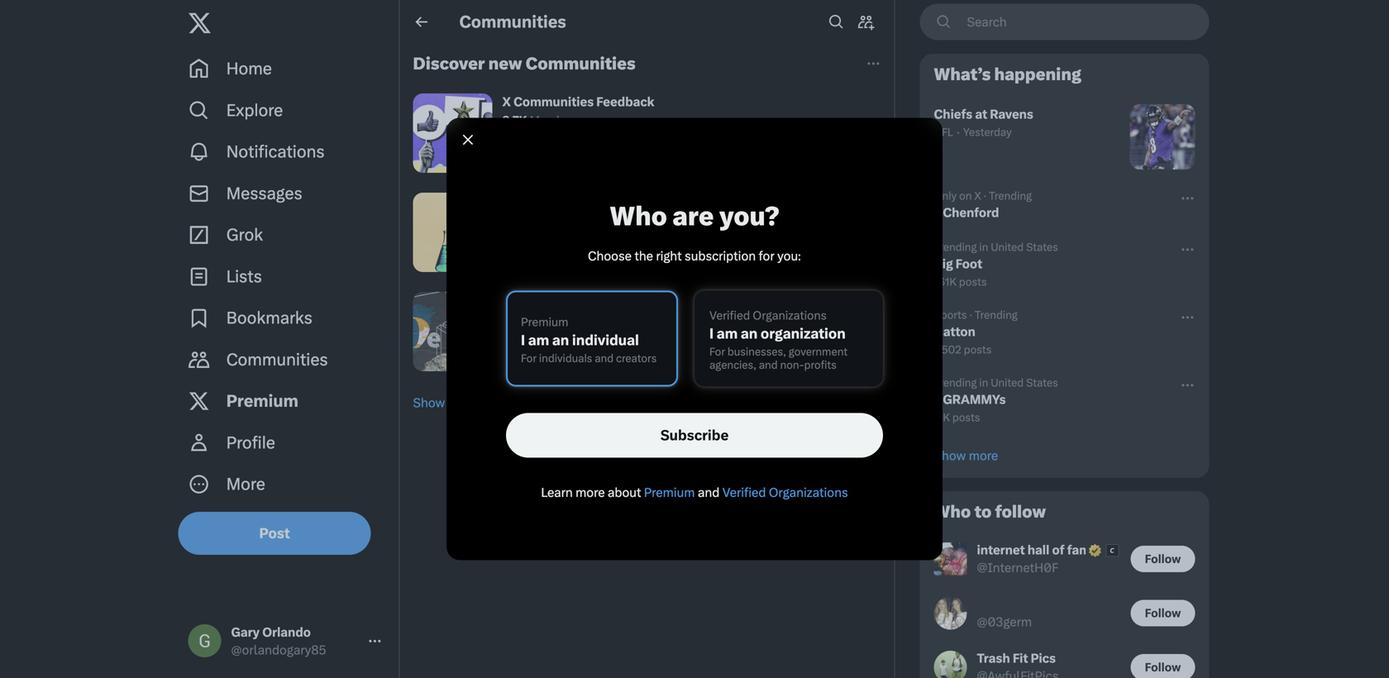 Task type: vqa. For each thing, say whether or not it's contained in the screenshot.
#Chenford
yes



Task type: locate. For each thing, give the bounding box(es) containing it.
@interneth0f
[[977, 560, 1058, 575]]

2 horizontal spatial more
[[969, 448, 998, 463]]

subscribe
[[660, 427, 729, 444]]

1 horizontal spatial more
[[576, 485, 605, 500]]

0 vertical spatial united
[[991, 241, 1024, 253]]

premium down design
[[521, 315, 568, 329]]

1 horizontal spatial ·
[[969, 308, 972, 321]]

fit
[[1013, 651, 1028, 666]]

trending up #grammys
[[934, 376, 977, 389]]

0 vertical spatial in
[[979, 241, 988, 253]]

more
[[448, 395, 477, 410], [969, 448, 998, 463], [576, 485, 605, 500]]

premium link inside who are you? group
[[644, 485, 695, 500]]

an up "individuals"
[[552, 332, 569, 349]]

1 horizontal spatial show more
[[934, 448, 998, 463]]

1 in from the top
[[979, 241, 988, 253]]

grok
[[226, 225, 263, 245]]

states
[[1026, 241, 1058, 253], [1026, 376, 1058, 389]]

united down only on x · trending #chenford in the right top of the page
[[991, 241, 1024, 253]]

0 horizontal spatial an
[[552, 332, 569, 349]]

for
[[709, 345, 725, 358], [521, 352, 537, 365]]

you?
[[719, 201, 779, 232]]

1 vertical spatial more
[[969, 448, 998, 463]]

0 vertical spatial follow
[[1145, 552, 1181, 566]]

gary
[[231, 625, 260, 640]]

0 horizontal spatial am
[[528, 332, 549, 349]]

follow for trash fit pics link
[[1145, 660, 1181, 674]]

1 vertical spatial ·
[[984, 189, 987, 202]]

on
[[959, 189, 972, 202]]

i inside verified organizations i am an organization for businesses, government agencies, and non-profits
[[709, 325, 714, 342]]

2 in from the top
[[979, 376, 988, 389]]

0 vertical spatial show more link
[[400, 381, 894, 424]]

trash
[[977, 651, 1010, 666]]

0 horizontal spatial premium
[[226, 391, 298, 411]]

right
[[656, 248, 682, 263]]

1 horizontal spatial premium
[[521, 315, 568, 329]]

0 horizontal spatial show
[[413, 395, 445, 410]]

in inside trending in united states #grammys 11k posts
[[979, 376, 988, 389]]

who for who are you?
[[610, 201, 667, 232]]

in inside trending in united states big foot 161k posts
[[979, 241, 988, 253]]

more for the left the show more link
[[448, 395, 477, 410]]

1 horizontal spatial premium link
[[644, 485, 695, 500]]

show inside home timeline 'element'
[[413, 395, 445, 410]]

· right "nfl"
[[957, 125, 960, 140]]

trending right on
[[989, 189, 1032, 202]]

in
[[979, 241, 988, 253], [979, 376, 988, 389]]

for left "individuals"
[[521, 352, 537, 365]]

i up "agencies,"
[[709, 325, 714, 342]]

who inside group
[[610, 201, 667, 232]]

x inside only on x · trending #chenford
[[974, 189, 981, 202]]

who inside section
[[934, 502, 971, 522]]

communities up 8.7k
[[514, 94, 594, 109]]

1 horizontal spatial i
[[709, 325, 714, 342]]

and down businesses,
[[759, 358, 778, 371]]

an up businesses,
[[741, 325, 758, 342]]

members inside the design sphere 171.8k members
[[541, 312, 591, 326]]

communities
[[459, 12, 566, 32], [526, 54, 636, 74], [514, 94, 594, 109], [226, 350, 328, 370]]

learn
[[541, 485, 573, 500]]

am up "agencies,"
[[717, 325, 738, 342]]

0 vertical spatial premium
[[521, 315, 568, 329]]

who up the at top
[[610, 201, 667, 232]]

states inside trending in united states big foot 161k posts
[[1026, 241, 1058, 253]]

#chenford
[[934, 205, 999, 220]]

notifications link
[[178, 131, 392, 173]]

1 vertical spatial premium link
[[644, 485, 695, 500]]

post link
[[178, 512, 371, 555]]

discover
[[413, 54, 485, 74]]

notifications
[[226, 142, 325, 162]]

i
[[709, 325, 714, 342], [521, 332, 525, 349]]

show more link up follow
[[921, 434, 1209, 477]]

2 horizontal spatial ·
[[984, 189, 987, 202]]

bookmarks link
[[178, 297, 392, 339]]

0 vertical spatial states
[[1026, 241, 1058, 253]]

1 horizontal spatial am
[[717, 325, 738, 342]]

verified
[[709, 308, 750, 322], [722, 485, 766, 500]]

1 vertical spatial posts
[[964, 343, 992, 356]]

more inside home timeline 'element'
[[448, 395, 477, 410]]

at
[[975, 107, 987, 122]]

am inside verified organizations i am an organization for businesses, government agencies, and non-profits
[[717, 325, 738, 342]]

choose
[[588, 248, 632, 263]]

1 vertical spatial members
[[541, 312, 591, 326]]

3 follow button from the top
[[1131, 654, 1195, 678]]

Search search field
[[920, 4, 1209, 40]]

2 united from the top
[[991, 376, 1024, 389]]

1 vertical spatial verified
[[722, 485, 766, 500]]

organizations inside verified organizations i am an organization for businesses, government agencies, and non-profits
[[753, 308, 827, 322]]

1 vertical spatial x
[[974, 189, 981, 202]]

lists
[[226, 267, 262, 286]]

premium inside "primary" navigation
[[226, 391, 298, 411]]

members
[[530, 113, 580, 127], [541, 312, 591, 326]]

0 horizontal spatial and
[[595, 352, 614, 365]]

0 vertical spatial show more
[[413, 395, 477, 410]]

2 vertical spatial ·
[[969, 308, 972, 321]]

0 horizontal spatial ·
[[957, 125, 960, 140]]

ravens
[[990, 107, 1033, 122]]

posts down hatton
[[964, 343, 992, 356]]

home timeline element
[[400, 0, 894, 678]]

show
[[413, 395, 445, 410], [934, 448, 966, 463]]

3 follow from the top
[[1145, 660, 1181, 674]]

0 vertical spatial members
[[530, 113, 580, 127]]

1 vertical spatial premium
[[226, 391, 298, 411]]

1 vertical spatial follow
[[1145, 606, 1181, 620]]

i down '171.8k'
[[521, 332, 525, 349]]

0 vertical spatial verified
[[709, 308, 750, 322]]

0 vertical spatial premium link
[[178, 380, 392, 422]]

premium up profile
[[226, 391, 298, 411]]

posts down foot
[[959, 275, 987, 288]]

trending in united states big foot 161k posts
[[934, 241, 1058, 288]]

sports · trending hatton 1,502 posts
[[934, 308, 1018, 356]]

1 horizontal spatial show more link
[[921, 434, 1209, 477]]

@orlandogary85
[[231, 642, 326, 657]]

show more link
[[400, 381, 894, 424], [921, 434, 1209, 477]]

non-
[[780, 358, 804, 371]]

in up foot
[[979, 241, 988, 253]]

follow button
[[1131, 546, 1195, 572], [1131, 600, 1195, 626], [1131, 654, 1195, 678]]

1 horizontal spatial show
[[934, 448, 966, 463]]

who left to
[[934, 502, 971, 522]]

premium inside premium i am an individual for individuals and creators
[[521, 315, 568, 329]]

· right on
[[984, 189, 987, 202]]

· inside chiefs at ravens nfl · yesterday
[[957, 125, 960, 140]]

who are you? dialog
[[0, 0, 1389, 678]]

follow
[[1145, 552, 1181, 566], [1145, 606, 1181, 620], [1145, 660, 1181, 674]]

search communities image
[[828, 14, 845, 30]]

sports
[[934, 308, 967, 321]]

trending inside only on x · trending #chenford
[[989, 189, 1032, 202]]

united inside trending in united states #grammys 11k posts
[[991, 376, 1024, 389]]

1 states from the top
[[1026, 241, 1058, 253]]

1 horizontal spatial for
[[709, 345, 725, 358]]

profile link
[[178, 422, 392, 463]]

for inside verified organizations i am an organization for businesses, government agencies, and non-profits
[[709, 345, 725, 358]]

follow button for trash fit pics link
[[1131, 654, 1195, 678]]

happening
[[994, 64, 1081, 84]]

nfl
[[934, 126, 953, 139]]

2 vertical spatial follow
[[1145, 660, 1181, 674]]

big
[[934, 256, 953, 271]]

1 vertical spatial in
[[979, 376, 988, 389]]

an inside premium i am an individual for individuals and creators
[[552, 332, 569, 349]]

premium link up profile
[[178, 380, 392, 422]]

united for #grammys
[[991, 376, 1024, 389]]

individual
[[572, 332, 639, 349]]

for inside premium i am an individual for individuals and creators
[[521, 352, 537, 365]]

members right 8.7k
[[530, 113, 580, 127]]

states for #grammys
[[1026, 376, 1058, 389]]

am down '171.8k'
[[528, 332, 549, 349]]

united for big foot
[[991, 241, 1024, 253]]

trending
[[989, 189, 1032, 202], [934, 241, 977, 253], [975, 308, 1018, 321], [934, 376, 977, 389]]

0 horizontal spatial for
[[521, 352, 537, 365]]

organizations
[[753, 308, 827, 322], [769, 485, 848, 500]]

what's
[[934, 64, 991, 84]]

who to follow
[[934, 502, 1046, 522]]

1 follow button from the top
[[1131, 546, 1195, 572]]

0 vertical spatial more
[[448, 395, 477, 410]]

premium link right about
[[644, 485, 695, 500]]

0 horizontal spatial i
[[521, 332, 525, 349]]

0 horizontal spatial x
[[502, 94, 511, 109]]

0 vertical spatial ·
[[957, 125, 960, 140]]

premium
[[521, 315, 568, 329], [226, 391, 298, 411], [644, 485, 695, 500]]

0 vertical spatial follow button
[[1131, 546, 1195, 572]]

· right sports
[[969, 308, 972, 321]]

verified down subscribe button
[[722, 485, 766, 500]]

2 vertical spatial more
[[576, 485, 605, 500]]

0 vertical spatial organizations
[[753, 308, 827, 322]]

0 vertical spatial who
[[610, 201, 667, 232]]

who to follow section
[[921, 492, 1209, 678]]

2 follow button from the top
[[1131, 600, 1195, 626]]

trending in united states #grammys 11k posts
[[934, 376, 1058, 424]]

1 vertical spatial united
[[991, 376, 1024, 389]]

posts down #grammys
[[952, 411, 980, 424]]

orlando
[[262, 625, 311, 640]]

trending inside the sports · trending hatton 1,502 posts
[[975, 308, 1018, 321]]

1 horizontal spatial x
[[974, 189, 981, 202]]

1 horizontal spatial who
[[934, 502, 971, 522]]

members for communities
[[530, 113, 580, 127]]

2 horizontal spatial premium
[[644, 485, 695, 500]]

united up #grammys
[[991, 376, 1024, 389]]

0 horizontal spatial premium link
[[178, 380, 392, 422]]

x right on
[[974, 189, 981, 202]]

chiefs
[[934, 107, 973, 122]]

trending up big
[[934, 241, 977, 253]]

communities down bookmarks
[[226, 350, 328, 370]]

2 horizontal spatial and
[[759, 358, 778, 371]]

states for big foot
[[1026, 241, 1058, 253]]

0 horizontal spatial show more
[[413, 395, 477, 410]]

1 vertical spatial organizations
[[769, 485, 848, 500]]

yesterday
[[963, 126, 1012, 139]]

and down subscribe button
[[698, 485, 720, 500]]

x
[[502, 94, 511, 109], [974, 189, 981, 202]]

1 united from the top
[[991, 241, 1024, 253]]

x up 8.7k
[[502, 94, 511, 109]]

united inside trending in united states big foot 161k posts
[[991, 241, 1024, 253]]

premium for premium
[[226, 391, 298, 411]]

trending up hatton
[[975, 308, 1018, 321]]

in up #grammys
[[979, 376, 988, 389]]

1 horizontal spatial an
[[741, 325, 758, 342]]

0 vertical spatial x
[[502, 94, 511, 109]]

0 horizontal spatial more
[[448, 395, 477, 410]]

home link
[[178, 48, 392, 90]]

an inside verified organizations i am an organization for businesses, government agencies, and non-profits
[[741, 325, 758, 342]]

1 vertical spatial who
[[934, 502, 971, 522]]

create a new community image
[[858, 14, 874, 30]]

1 follow from the top
[[1145, 552, 1181, 566]]

show more link down creators
[[400, 381, 894, 424]]

@03germ link
[[977, 614, 1032, 630]]

0 vertical spatial posts
[[959, 275, 987, 288]]

subscribe button
[[506, 413, 883, 458]]

1 vertical spatial follow button
[[1131, 600, 1195, 626]]

0 vertical spatial show
[[413, 395, 445, 410]]

members down design
[[541, 312, 591, 326]]

united
[[991, 241, 1024, 253], [991, 376, 1024, 389]]

the
[[502, 293, 525, 308]]

verified up businesses,
[[709, 308, 750, 322]]

and down 'individual'
[[595, 352, 614, 365]]

2 vertical spatial follow button
[[1131, 654, 1195, 678]]

2 vertical spatial posts
[[952, 411, 980, 424]]

states inside trending in united states #grammys 11k posts
[[1026, 376, 1058, 389]]

verified account image
[[1087, 543, 1103, 558]]

posts inside trending in united states #grammys 11k posts
[[952, 411, 980, 424]]

1 vertical spatial states
[[1026, 376, 1058, 389]]

1 vertical spatial show more link
[[921, 434, 1209, 477]]

premium i am an individual for individuals and creators
[[521, 315, 657, 365]]

for up "agencies,"
[[709, 345, 725, 358]]

premium right about
[[644, 485, 695, 500]]

2 states from the top
[[1026, 376, 1058, 389]]

am
[[717, 325, 738, 342], [528, 332, 549, 349]]

the
[[634, 248, 653, 263]]

0 horizontal spatial who
[[610, 201, 667, 232]]

members inside x communities feedback 8.7k members
[[530, 113, 580, 127]]



Task type: describe. For each thing, give the bounding box(es) containing it.
agencies,
[[709, 358, 756, 371]]

internet hall of fame
[[977, 542, 1098, 557]]

only on x · trending #chenford
[[934, 189, 1032, 220]]

members for design
[[541, 312, 591, 326]]

2 follow from the top
[[1145, 606, 1181, 620]]

to
[[974, 502, 992, 522]]

@03germ
[[977, 614, 1032, 629]]

who are you?
[[610, 201, 779, 232]]

explore link
[[178, 90, 392, 131]]

who are you? group
[[0, 0, 1389, 678]]

you:
[[777, 248, 801, 263]]

verified organizations link
[[722, 485, 848, 500]]

who for who to follow
[[934, 502, 971, 522]]

messages link
[[178, 173, 392, 214]]

about
[[608, 485, 641, 500]]

communities inside x communities feedback 8.7k members
[[514, 94, 594, 109]]

organization
[[761, 325, 846, 342]]

i inside premium i am an individual for individuals and creators
[[521, 332, 525, 349]]

discover new communities
[[413, 54, 636, 74]]

more inside who are you? group
[[576, 485, 605, 500]]

communities up new
[[459, 12, 566, 32]]

are
[[673, 201, 714, 232]]

x inside x communities feedback 8.7k members
[[502, 94, 511, 109]]

· inside only on x · trending #chenford
[[984, 189, 987, 202]]

the design sphere 171.8k members
[[502, 293, 614, 326]]

trash fit pics link
[[977, 650, 1059, 668]]

messages
[[226, 183, 302, 203]]

1,502
[[934, 343, 962, 356]]

for
[[759, 248, 775, 263]]

only
[[934, 189, 957, 202]]

feedback
[[596, 94, 654, 109]]

trending inside trending in united states big foot 161k posts
[[934, 241, 977, 253]]

grok link
[[178, 214, 392, 256]]

subscription
[[685, 248, 756, 263]]

#grammys
[[934, 392, 1006, 407]]

Search query text field
[[957, 5, 1209, 39]]

posts inside trending in united states big foot 161k posts
[[959, 275, 987, 288]]

home
[[226, 59, 272, 79]]

verified inside verified organizations i am an organization for businesses, government agencies, and non-profits
[[709, 308, 750, 322]]

fame
[[1067, 542, 1098, 557]]

government
[[789, 345, 848, 358]]

communities up x communities feedback 8.7k members
[[526, 54, 636, 74]]

161k
[[934, 275, 957, 288]]

communities inside communities link
[[226, 350, 328, 370]]

explore
[[226, 100, 283, 120]]

communities link
[[178, 339, 392, 380]]

follow button for internet hall of fame link
[[1131, 546, 1195, 572]]

posts inside the sports · trending hatton 1,502 posts
[[964, 343, 992, 356]]

internet
[[977, 542, 1025, 557]]

search communities image
[[829, 15, 843, 29]]

more for the show more link to the bottom
[[969, 448, 998, 463]]

in for big foot
[[979, 241, 988, 253]]

learn more about premium and verified organizations
[[541, 485, 848, 500]]

creators
[[616, 352, 657, 365]]

11k
[[934, 411, 950, 424]]

hatton
[[934, 324, 976, 339]]

trending inside trending in united states #grammys 11k posts
[[934, 376, 977, 389]]

8.7k
[[502, 113, 527, 127]]

· inside the sports · trending hatton 1,502 posts
[[969, 308, 972, 321]]

create a new community image
[[858, 16, 874, 30]]

show more inside home timeline 'element'
[[413, 395, 477, 410]]

pics
[[1031, 651, 1056, 666]]

internet hall of fame link
[[977, 542, 1121, 559]]

2 vertical spatial premium
[[644, 485, 695, 500]]

gary orlando @orlandogary85
[[231, 625, 326, 657]]

follow for internet hall of fame link
[[1145, 552, 1181, 566]]

individuals
[[539, 352, 592, 365]]

@interneth0f link
[[977, 559, 1058, 576]]

design
[[527, 293, 569, 308]]

what's happening
[[934, 64, 1081, 84]]

profile
[[226, 433, 275, 453]]

sphere
[[571, 293, 614, 308]]

foot
[[956, 256, 982, 271]]

of
[[1052, 542, 1065, 557]]

premium for premium i am an individual for individuals and creators
[[521, 315, 568, 329]]

profits
[[804, 358, 837, 371]]

and inside premium i am an individual for individuals and creators
[[595, 352, 614, 365]]

1 vertical spatial show
[[934, 448, 966, 463]]

and inside verified organizations i am an organization for businesses, government agencies, and non-profits
[[759, 358, 778, 371]]

1 vertical spatial show more
[[934, 448, 998, 463]]

bookmarks
[[226, 308, 312, 328]]

businesses,
[[728, 345, 786, 358]]

x communities feedback 8.7k members
[[502, 94, 654, 127]]

am inside premium i am an individual for individuals and creators
[[528, 332, 549, 349]]

in for #grammys
[[979, 376, 988, 389]]

chiefs at ravens nfl · yesterday
[[934, 107, 1033, 140]]

1 horizontal spatial and
[[698, 485, 720, 500]]

primary navigation
[[178, 48, 392, 505]]

0 horizontal spatial show more link
[[400, 381, 894, 424]]

lists link
[[178, 256, 392, 297]]

hall
[[1028, 542, 1050, 557]]

trash fit pics
[[977, 651, 1056, 666]]

follow
[[995, 502, 1046, 522]]

171.8k
[[502, 312, 538, 326]]

post
[[259, 525, 290, 541]]

new
[[488, 54, 522, 74]]



